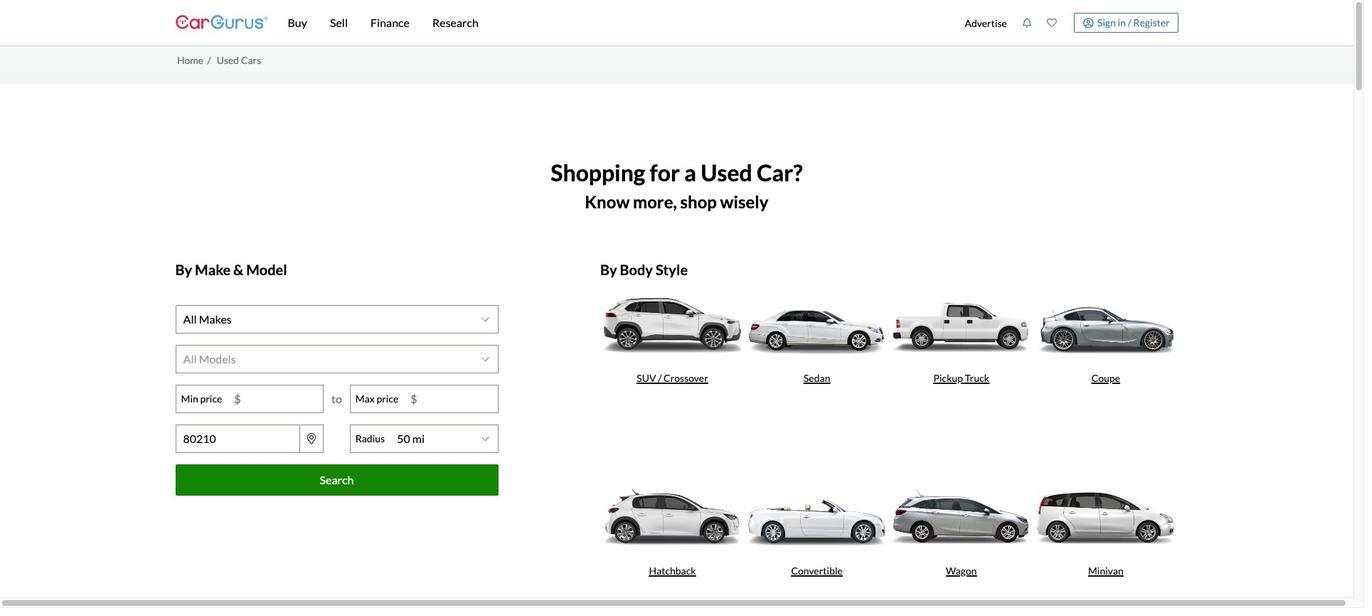 Task type: locate. For each thing, give the bounding box(es) containing it.
buy
[[288, 16, 307, 29]]

research
[[432, 16, 479, 29]]

by body style
[[600, 261, 688, 278]]

price right the max
[[377, 393, 398, 405]]

price for max price
[[377, 393, 398, 405]]

search button
[[175, 464, 498, 495]]

price right min
[[200, 393, 222, 405]]

minivan link
[[1034, 476, 1178, 608]]

advertise link
[[957, 3, 1014, 43]]

0 horizontal spatial by
[[175, 261, 192, 278]]

chevron down image
[[481, 315, 489, 323], [481, 355, 489, 363]]

register
[[1133, 16, 1170, 28]]

sell button
[[319, 0, 359, 46]]

1 vertical spatial /
[[207, 54, 211, 66]]

cargurus logo homepage link link
[[175, 2, 268, 43]]

pickup truck body style image
[[889, 284, 1034, 365]]

/ right suv
[[658, 372, 662, 384]]

cargurus logo homepage link image
[[175, 2, 268, 43]]

0 horizontal spatial /
[[207, 54, 211, 66]]

/ right home
[[207, 54, 211, 66]]

/ right in
[[1128, 16, 1131, 28]]

wagon
[[946, 565, 977, 577]]

min
[[181, 393, 198, 405]]

saved cars image
[[1047, 18, 1057, 28]]

menu
[[957, 3, 1178, 43]]

1 horizontal spatial price
[[377, 393, 398, 405]]

menu bar
[[268, 0, 957, 46]]

&
[[233, 261, 243, 278]]

model
[[246, 261, 287, 278]]

a
[[684, 158, 696, 186]]

1 by from the left
[[175, 261, 192, 278]]

/
[[1128, 16, 1131, 28], [207, 54, 211, 66], [658, 372, 662, 384]]

finance button
[[359, 0, 421, 46]]

home
[[177, 54, 204, 66]]

0 horizontal spatial used
[[217, 54, 239, 66]]

1 price from the left
[[200, 393, 222, 405]]

chevron down image
[[481, 434, 489, 443]]

by
[[175, 261, 192, 278], [600, 261, 617, 278]]

used left cars
[[217, 54, 239, 66]]

for
[[650, 158, 680, 186]]

home / used cars
[[177, 54, 261, 66]]

shopping
[[551, 158, 645, 186]]

used
[[217, 54, 239, 66], [701, 158, 752, 186]]

convertible
[[791, 565, 843, 577]]

wagon link
[[889, 476, 1034, 608]]

/ inside 'link'
[[1128, 16, 1131, 28]]

wisely
[[720, 191, 768, 212]]

0 vertical spatial chevron down image
[[481, 315, 489, 323]]

hatchback link
[[600, 476, 745, 608]]

1 vertical spatial used
[[701, 158, 752, 186]]

research button
[[421, 0, 490, 46]]

sedan
[[804, 372, 830, 384]]

by make & model
[[175, 261, 287, 278]]

max
[[355, 393, 375, 405]]

0 horizontal spatial price
[[200, 393, 222, 405]]

1 horizontal spatial /
[[658, 372, 662, 384]]

sedan link
[[745, 284, 889, 476]]

max price
[[355, 393, 398, 405]]

body
[[620, 261, 653, 278]]

2 horizontal spatial /
[[1128, 16, 1131, 28]]

1 horizontal spatial by
[[600, 261, 617, 278]]

2 by from the left
[[600, 261, 617, 278]]

used up wisely
[[701, 158, 752, 186]]

minivan body style image
[[1034, 476, 1178, 558]]

suv / crossover link
[[600, 284, 745, 476]]

1 vertical spatial chevron down image
[[481, 355, 489, 363]]

by left make
[[175, 261, 192, 278]]

1 horizontal spatial used
[[701, 158, 752, 186]]

cars
[[241, 54, 261, 66]]

2 price from the left
[[377, 393, 398, 405]]

convertible body style image
[[745, 476, 889, 558]]

style
[[656, 261, 688, 278]]

coupe body style image
[[1034, 284, 1178, 365]]

coupe
[[1091, 372, 1120, 384]]

price
[[200, 393, 222, 405], [377, 393, 398, 405]]

minivan
[[1088, 565, 1124, 577]]

0 vertical spatial /
[[1128, 16, 1131, 28]]

radius
[[355, 433, 385, 445]]

sign in / register menu item
[[1064, 13, 1178, 33]]

2 vertical spatial /
[[658, 372, 662, 384]]

by left body
[[600, 261, 617, 278]]



Task type: vqa. For each thing, say whether or not it's contained in the screenshot.
2nd Accord
no



Task type: describe. For each thing, give the bounding box(es) containing it.
menu containing sign in / register
[[957, 3, 1178, 43]]

suv
[[637, 372, 656, 384]]

sedan body style image
[[745, 284, 889, 365]]

sell
[[330, 16, 348, 29]]

0 vertical spatial used
[[217, 54, 239, 66]]

home link
[[177, 54, 204, 66]]

pickup truck link
[[889, 284, 1034, 476]]

min price
[[181, 393, 222, 405]]

by for by make & model
[[175, 261, 192, 278]]

suv / crossover body style image
[[600, 284, 745, 365]]

to
[[331, 392, 342, 405]]

finance
[[371, 16, 410, 29]]

advertise
[[965, 17, 1007, 29]]

used inside shopping for a used car? know more, shop wisely
[[701, 158, 752, 186]]

more,
[[633, 191, 677, 212]]

Zip Code telephone field
[[175, 424, 300, 453]]

/ for home / used cars
[[207, 54, 211, 66]]

car?
[[757, 158, 803, 186]]

open notifications image
[[1022, 18, 1032, 28]]

sign
[[1097, 16, 1116, 28]]

hatchback
[[649, 565, 696, 577]]

make
[[195, 261, 231, 278]]

pickup truck
[[933, 372, 989, 384]]

/ for suv / crossover
[[658, 372, 662, 384]]

by for by body style
[[600, 261, 617, 278]]

coupe link
[[1034, 284, 1178, 476]]

sign in / register link
[[1074, 13, 1178, 33]]

suv / crossover
[[637, 372, 708, 384]]

wagon body style image
[[889, 476, 1034, 558]]

hatchback body style image
[[600, 476, 745, 558]]

1 chevron down image from the top
[[481, 315, 489, 323]]

Min price number field
[[227, 385, 323, 412]]

shopping for a used car? know more, shop wisely
[[551, 158, 803, 212]]

sign in / register
[[1097, 16, 1170, 28]]

know
[[585, 191, 630, 212]]

user icon image
[[1083, 17, 1094, 28]]

in
[[1118, 16, 1126, 28]]

shop
[[680, 191, 717, 212]]

search
[[320, 473, 354, 486]]

convertible link
[[745, 476, 889, 608]]

2 chevron down image from the top
[[481, 355, 489, 363]]

crossover
[[664, 372, 708, 384]]

price for min price
[[200, 393, 222, 405]]

buy button
[[276, 0, 319, 46]]

menu bar containing buy
[[268, 0, 957, 46]]

pickup
[[933, 372, 963, 384]]

find my location image
[[307, 433, 316, 444]]

truck
[[965, 372, 989, 384]]

Max price number field
[[403, 385, 497, 412]]



